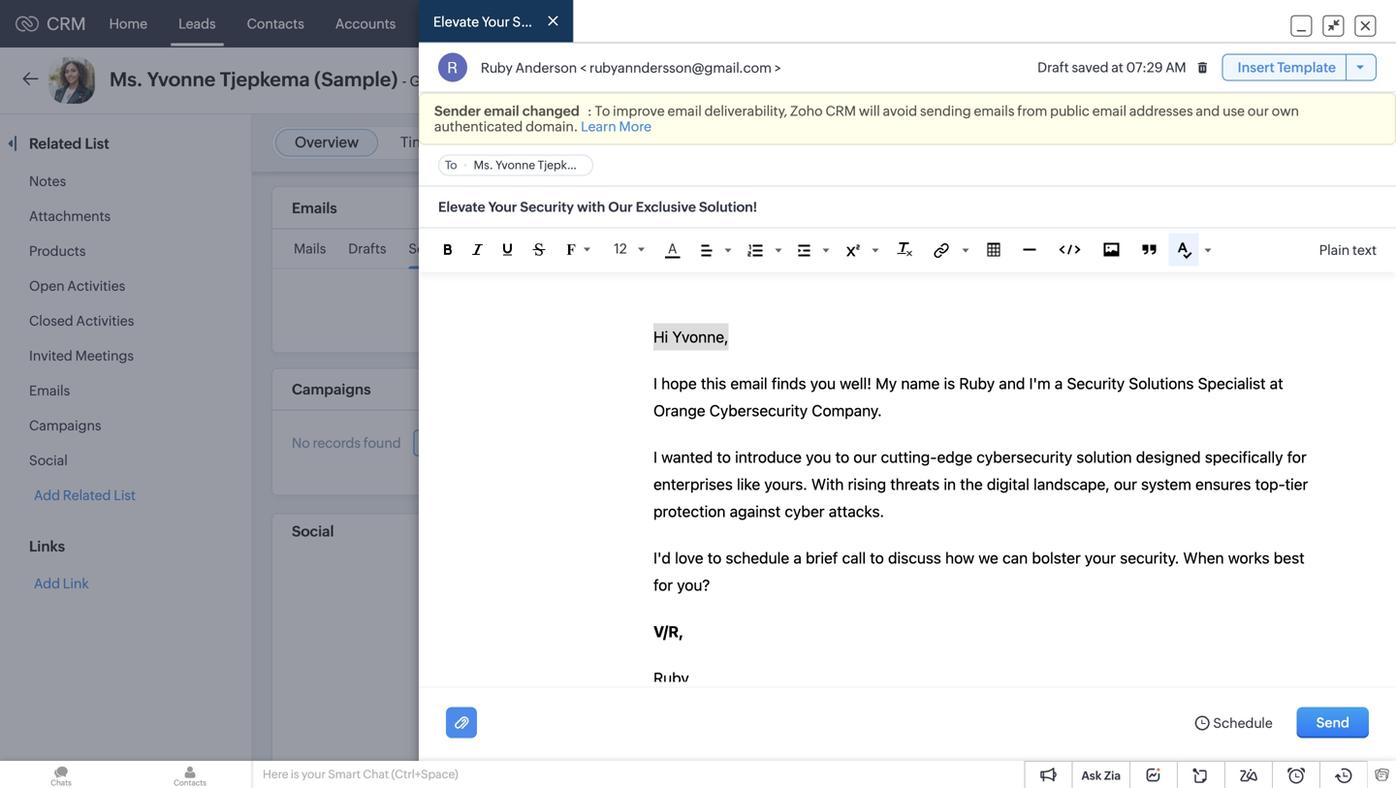 Task type: locate. For each thing, give the bounding box(es) containing it.
1 horizontal spatial emails
[[292, 200, 337, 217]]

activities for open activities
[[67, 278, 125, 294]]

script image
[[846, 245, 860, 257]]

saved
[[1072, 59, 1109, 75]]

email right sender
[[484, 103, 520, 119]]

(sample) for ms. yvonne tjepkema (sample) - grayson
[[314, 68, 398, 91]]

tasks link
[[477, 0, 542, 47]]

add down social link on the left bottom
[[34, 488, 60, 503]]

accounts link
[[320, 0, 412, 47]]

0 vertical spatial list
[[85, 135, 109, 152]]

3 email from the left
[[1093, 103, 1127, 119]]

campaigns down emails 'link'
[[29, 418, 101, 434]]

to inside to improve email deliverability, zoho crm will avoid sending emails from public email addresses and use our own authenticated domain.
[[595, 103, 610, 119]]

email right improve
[[668, 103, 702, 119]]

activities
[[67, 278, 125, 294], [76, 313, 134, 329]]

1 horizontal spatial crm
[[826, 103, 856, 119]]

draft
[[1038, 59, 1069, 75]]

1 vertical spatial crm
[[826, 103, 856, 119]]

2 email from the left
[[668, 103, 702, 119]]

0 horizontal spatial (sample)
[[314, 68, 398, 91]]

update
[[1240, 141, 1283, 155]]

schedule
[[1214, 716, 1273, 731]]

last
[[1213, 141, 1237, 155]]

meetings
[[558, 16, 617, 32], [75, 348, 134, 364]]

send up emails
[[978, 73, 1011, 88]]

public
[[1050, 103, 1090, 119]]

0 vertical spatial meetings
[[558, 16, 617, 32]]

1 horizontal spatial tjepkema
[[538, 159, 591, 172]]

add related list
[[34, 488, 136, 503]]

activities up the closed activities link
[[67, 278, 125, 294]]

0 horizontal spatial crm
[[47, 14, 86, 34]]

07:29
[[1127, 59, 1163, 75]]

1 horizontal spatial send
[[1317, 715, 1350, 731]]

is
[[291, 768, 299, 781]]

to down timeline
[[445, 159, 457, 172]]

1 horizontal spatial campaigns
[[292, 381, 371, 398]]

signals image
[[1154, 16, 1168, 32]]

0 horizontal spatial yvonne
[[147, 68, 216, 91]]

send
[[978, 73, 1011, 88], [1317, 715, 1350, 731]]

contacts
[[247, 16, 304, 32]]

ask zia
[[1082, 770, 1121, 783]]

to left more
[[595, 103, 610, 119]]

1 vertical spatial (sample)
[[593, 159, 641, 172]]

social down no
[[292, 523, 334, 540]]

1 horizontal spatial to
[[595, 103, 610, 119]]

yvonne for ms. yvonne tjepkema (sample) - grayson
[[147, 68, 216, 91]]

products link
[[29, 243, 86, 259]]

add
[[34, 488, 60, 503], [34, 576, 60, 592]]

tjepkema down domain.
[[538, 159, 591, 172]]

from
[[1018, 103, 1048, 119]]

emails
[[292, 200, 337, 217], [29, 383, 70, 399]]

1 vertical spatial campaigns
[[29, 418, 101, 434]]

0 horizontal spatial emails
[[29, 383, 70, 399]]

1 horizontal spatial meetings
[[558, 16, 617, 32]]

learn more link
[[581, 119, 652, 134]]

0 horizontal spatial list
[[85, 135, 109, 152]]

0 vertical spatial (sample)
[[314, 68, 398, 91]]

:
[[588, 103, 595, 119], [1285, 141, 1290, 155]]

add for add link
[[34, 576, 60, 592]]

2 horizontal spatial email
[[1093, 103, 1127, 119]]

calendar image
[[1191, 16, 1207, 32]]

crm
[[47, 14, 86, 34], [826, 103, 856, 119]]

ms. down home
[[110, 68, 143, 91]]

0 horizontal spatial tjepkema
[[220, 68, 310, 91]]

meetings down the closed activities link
[[75, 348, 134, 364]]

plain text
[[1320, 242, 1377, 258]]

1 add from the top
[[34, 488, 60, 503]]

social link
[[29, 453, 68, 468]]

1 horizontal spatial (sample)
[[593, 159, 641, 172]]

tjepkema for ms. yvonne tjepkema (sample)
[[538, 159, 591, 172]]

1 email from the left
[[484, 103, 520, 119]]

related down social link on the left bottom
[[63, 488, 111, 503]]

send right schedule
[[1317, 715, 1350, 731]]

tjepkema
[[220, 68, 310, 91], [538, 159, 591, 172]]

: left 'a'
[[1285, 141, 1290, 155]]

accounts
[[335, 16, 396, 32]]

0 vertical spatial send
[[978, 73, 1011, 88]]

home link
[[94, 0, 163, 47]]

(sample) left '-'
[[314, 68, 398, 91]]

(sample)
[[314, 68, 398, 91], [593, 159, 641, 172]]

send inside button
[[978, 73, 1011, 88]]

0 vertical spatial add
[[34, 488, 60, 503]]

products
[[29, 243, 86, 259]]

contacts image
[[129, 761, 251, 788]]

0 horizontal spatial to
[[445, 159, 457, 172]]

profile element
[[1298, 0, 1352, 47]]

deals
[[427, 16, 462, 32]]

0 vertical spatial campaigns
[[292, 381, 371, 398]]

sending
[[920, 103, 972, 119]]

list
[[85, 135, 109, 152], [114, 488, 136, 503]]

activities up invited meetings
[[76, 313, 134, 329]]

1 horizontal spatial yvonne
[[496, 159, 535, 172]]

activities for closed activities
[[76, 313, 134, 329]]

related
[[29, 135, 82, 152], [63, 488, 111, 503]]

0 horizontal spatial email
[[484, 103, 520, 119]]

here
[[263, 768, 289, 781]]

to improve email deliverability, zoho crm will avoid sending emails from public email addresses and use our own authenticated domain.
[[434, 103, 1300, 134]]

spell check image
[[1178, 243, 1193, 259]]

meetings link
[[542, 0, 632, 47]]

send inside button
[[1317, 715, 1350, 731]]

social down campaigns link
[[29, 453, 68, 468]]

1 vertical spatial meetings
[[75, 348, 134, 364]]

0 vertical spatial activities
[[67, 278, 125, 294]]

0 horizontal spatial send
[[978, 73, 1011, 88]]

1 vertical spatial ms.
[[474, 159, 493, 172]]

changed
[[522, 103, 580, 119]]

campaigns up the "records"
[[292, 381, 371, 398]]

learn more
[[581, 119, 652, 134]]

2 add from the top
[[34, 576, 60, 592]]

related up notes
[[29, 135, 82, 152]]

invited
[[29, 348, 73, 364]]

-
[[402, 73, 407, 90]]

email down convert
[[1093, 103, 1127, 119]]

0 vertical spatial ms.
[[110, 68, 143, 91]]

yvonne down leads link
[[147, 68, 216, 91]]

create menu image
[[1067, 12, 1091, 35]]

campaigns
[[292, 381, 371, 398], [29, 418, 101, 434]]

0 vertical spatial tjepkema
[[220, 68, 310, 91]]

0 vertical spatial to
[[595, 103, 610, 119]]

yvonne
[[147, 68, 216, 91], [496, 159, 535, 172]]

am
[[1166, 59, 1187, 75]]

crm left will
[[826, 103, 856, 119]]

1 horizontal spatial social
[[292, 523, 334, 540]]

1 vertical spatial emails
[[29, 383, 70, 399]]

1 vertical spatial list
[[114, 488, 136, 503]]

1 vertical spatial send
[[1317, 715, 1350, 731]]

tjepkema down contacts link at left
[[220, 68, 310, 91]]

leads link
[[163, 0, 231, 47]]

use
[[1223, 103, 1245, 119]]

timeline
[[401, 134, 458, 151]]

more
[[619, 119, 652, 134]]

home
[[109, 16, 148, 32]]

a link
[[665, 241, 680, 258]]

own
[[1272, 103, 1300, 119]]

1 vertical spatial tjepkema
[[538, 159, 591, 172]]

1 vertical spatial yvonne
[[496, 159, 535, 172]]

send for send
[[1317, 715, 1350, 731]]

found
[[364, 436, 401, 451]]

emails down invited
[[29, 383, 70, 399]]

1 horizontal spatial ms.
[[474, 159, 493, 172]]

add left link on the left bottom of page
[[34, 576, 60, 592]]

email
[[484, 103, 520, 119], [668, 103, 702, 119], [1093, 103, 1127, 119]]

(ctrl+space)
[[391, 768, 458, 781]]

(sample) down learn more link
[[593, 159, 641, 172]]

0 horizontal spatial campaigns
[[29, 418, 101, 434]]

meetings right tasks
[[558, 16, 617, 32]]

1 vertical spatial :
[[1285, 141, 1290, 155]]

: right changed
[[588, 103, 595, 119]]

indent image
[[799, 245, 810, 257]]

will
[[859, 103, 880, 119]]

1 vertical spatial to
[[445, 159, 457, 172]]

crm right logo
[[47, 14, 86, 34]]

1 vertical spatial social
[[292, 523, 334, 540]]

yvonne down domain.
[[496, 159, 535, 172]]

0 horizontal spatial ms.
[[110, 68, 143, 91]]

0 horizontal spatial meetings
[[75, 348, 134, 364]]

0 horizontal spatial social
[[29, 453, 68, 468]]

1 vertical spatial activities
[[76, 313, 134, 329]]

contacts link
[[231, 0, 320, 47]]

ago
[[1335, 141, 1358, 155]]

0 vertical spatial yvonne
[[147, 68, 216, 91]]

1 vertical spatial add
[[34, 576, 60, 592]]

emails up "mails"
[[292, 200, 337, 217]]

send email button
[[958, 65, 1068, 96]]

1 horizontal spatial email
[[668, 103, 702, 119]]

0 vertical spatial :
[[588, 103, 595, 119]]

draft saved at 07:29 am
[[1038, 59, 1187, 75]]

deals link
[[412, 0, 477, 47]]

ms. down authenticated
[[474, 159, 493, 172]]

convert
[[1096, 73, 1148, 88]]

emails link
[[29, 383, 70, 399]]

previous record image
[[1321, 74, 1330, 87]]

domain.
[[526, 119, 578, 134]]



Task type: vqa. For each thing, say whether or not it's contained in the screenshot.
the bottommost "Zia"
no



Task type: describe. For each thing, give the bounding box(es) containing it.
links image
[[935, 243, 950, 259]]

notes link
[[29, 174, 66, 189]]

email
[[1014, 73, 1049, 88]]

send for send email
[[978, 73, 1011, 88]]

and
[[1196, 103, 1220, 119]]

here is your smart chat (ctrl+space)
[[263, 768, 458, 781]]

grayson
[[410, 73, 466, 90]]

a
[[668, 241, 678, 256]]

list image
[[748, 245, 763, 257]]

closed
[[29, 313, 73, 329]]

add for add related list
[[34, 488, 60, 503]]

0 vertical spatial related
[[29, 135, 82, 152]]

0 vertical spatial emails
[[292, 200, 337, 217]]

logo image
[[16, 16, 39, 32]]

ms. for ms. yvonne tjepkema (sample) - grayson
[[110, 68, 143, 91]]

crm inside to improve email deliverability, zoho crm will avoid sending emails from public email addresses and use our own authenticated domain.
[[826, 103, 856, 119]]

insert
[[1238, 59, 1275, 75]]

avoid
[[883, 103, 918, 119]]

deliverability,
[[705, 103, 788, 119]]

leads
[[179, 16, 216, 32]]

search image
[[1114, 16, 1131, 32]]

invited meetings link
[[29, 348, 134, 364]]

addresses
[[1130, 103, 1193, 119]]

invited meetings
[[29, 348, 134, 364]]

0 vertical spatial social
[[29, 453, 68, 468]]

Subject text field
[[419, 187, 1397, 227]]

yvonne for ms. yvonne tjepkema (sample)
[[496, 159, 535, 172]]

next record image
[[1353, 74, 1366, 87]]

sender email changed
[[434, 103, 580, 119]]

notes
[[29, 174, 66, 189]]

timeline link
[[401, 134, 458, 151]]

text
[[1353, 242, 1377, 258]]

12 link
[[611, 238, 645, 259]]

edit
[[1197, 73, 1221, 88]]

template
[[1278, 59, 1336, 75]]

tjepkema for ms. yvonne tjepkema (sample) - grayson
[[220, 68, 310, 91]]

open
[[29, 278, 65, 294]]

0 horizontal spatial :
[[588, 103, 595, 119]]

scheduled
[[409, 241, 477, 256]]

emails
[[974, 103, 1015, 119]]

insert template
[[1238, 59, 1336, 75]]

alignment image
[[702, 245, 712, 257]]

zoho
[[790, 103, 823, 119]]

convert button
[[1076, 65, 1169, 96]]

search element
[[1103, 0, 1142, 48]]

related list
[[29, 135, 113, 152]]

insert template button
[[1223, 54, 1377, 81]]

1 horizontal spatial list
[[114, 488, 136, 503]]

closed activities
[[29, 313, 134, 329]]

add link
[[34, 576, 89, 592]]

1 vertical spatial related
[[63, 488, 111, 503]]

records
[[313, 436, 361, 451]]

12
[[614, 241, 627, 256]]

at
[[1112, 59, 1124, 75]]

sender
[[434, 103, 481, 119]]

ms. for ms. yvonne tjepkema (sample)
[[474, 159, 493, 172]]

improve
[[613, 103, 665, 119]]

a
[[1292, 141, 1299, 155]]

attachments
[[29, 209, 111, 224]]

create menu element
[[1055, 0, 1103, 47]]

overview link
[[295, 134, 359, 151]]

(sample) for ms. yvonne tjepkema (sample)
[[593, 159, 641, 172]]

plain
[[1320, 242, 1350, 258]]

send button
[[1297, 707, 1369, 738]]

drafts
[[348, 241, 386, 256]]

link
[[63, 576, 89, 592]]

signals element
[[1142, 0, 1179, 48]]

authenticated
[[434, 119, 523, 134]]

1 horizontal spatial :
[[1285, 141, 1290, 155]]

no records found
[[292, 436, 401, 451]]

ask
[[1082, 770, 1102, 783]]

chats image
[[0, 761, 122, 788]]

mails
[[294, 241, 326, 256]]

open activities
[[29, 278, 125, 294]]

links
[[29, 538, 65, 555]]

campaigns link
[[29, 418, 101, 434]]

to for to improve email deliverability, zoho crm will avoid sending emails from public email addresses and use our own authenticated domain.
[[595, 103, 610, 119]]

your
[[302, 768, 326, 781]]

open activities link
[[29, 278, 125, 294]]

smart
[[328, 768, 361, 781]]

our
[[1248, 103, 1269, 119]]

0 vertical spatial crm
[[47, 14, 86, 34]]

send email
[[978, 73, 1049, 88]]

while
[[1302, 141, 1333, 155]]

crm link
[[16, 14, 86, 34]]

no
[[292, 436, 310, 451]]

attachments link
[[29, 209, 111, 224]]

ms. yvonne tjepkema (sample) - grayson
[[110, 68, 466, 91]]

overview
[[295, 134, 359, 151]]

tasks
[[493, 16, 527, 32]]

to for to
[[445, 159, 457, 172]]

zia
[[1105, 770, 1121, 783]]

ms. yvonne tjepkema (sample)
[[474, 159, 641, 172]]

edit button
[[1176, 65, 1241, 96]]

profile image
[[1309, 8, 1340, 39]]



